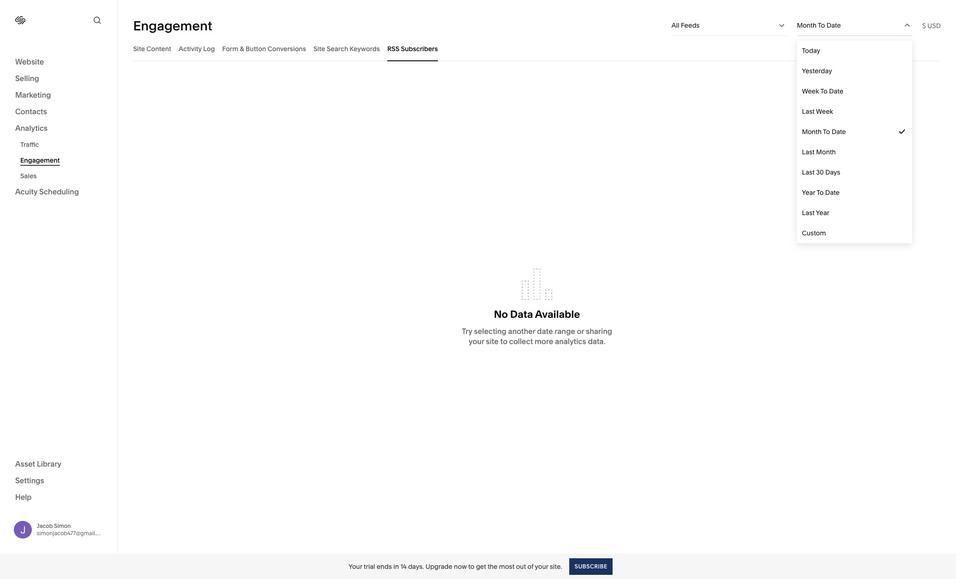 Task type: describe. For each thing, give the bounding box(es) containing it.
your
[[349, 563, 362, 571]]

days.
[[408, 563, 424, 571]]

contacts
[[15, 107, 47, 116]]

1 vertical spatial month
[[802, 128, 822, 136]]

analytics link
[[15, 123, 102, 134]]

acuity
[[15, 187, 37, 196]]

data
[[510, 308, 533, 321]]

site content
[[133, 44, 171, 53]]

log
[[203, 44, 215, 53]]

last for last month
[[802, 148, 815, 156]]

subscribers
[[401, 44, 438, 53]]

settings link
[[15, 476, 102, 487]]

acuity scheduling
[[15, 187, 79, 196]]

last for last 30 days
[[802, 168, 815, 177]]

out
[[516, 563, 526, 571]]

or
[[577, 327, 584, 336]]

1 vertical spatial to
[[468, 563, 475, 571]]

14
[[400, 563, 407, 571]]

site for site search keywords
[[313, 44, 325, 53]]

no data available
[[494, 308, 580, 321]]

rss
[[387, 44, 399, 53]]

collect
[[509, 337, 533, 346]]

date inside button
[[827, 21, 841, 30]]

now
[[454, 563, 467, 571]]

last for last week
[[802, 107, 815, 116]]

activity
[[179, 44, 202, 53]]

form & button conversions
[[222, 44, 306, 53]]

asset library
[[15, 459, 61, 469]]

jacob
[[37, 523, 53, 530]]

simonjacob477@gmail.com
[[37, 530, 108, 537]]

to inside 'try selecting another date range or sharing your site to collect more analytics data.'
[[500, 337, 508, 346]]

data.
[[588, 337, 605, 346]]

feeds
[[681, 21, 700, 30]]

last month
[[802, 148, 836, 156]]

subscribe button
[[570, 559, 613, 575]]

get
[[476, 563, 486, 571]]

custom
[[802, 229, 826, 237]]

conversions
[[268, 44, 306, 53]]

days
[[825, 168, 840, 177]]

last year
[[802, 209, 829, 217]]

keywords
[[350, 44, 380, 53]]

most
[[499, 563, 515, 571]]

rss subscribers
[[387, 44, 438, 53]]

year to date
[[802, 189, 840, 197]]

month to date inside button
[[797, 21, 841, 30]]

simon
[[54, 523, 71, 530]]

another
[[508, 327, 535, 336]]

site content button
[[133, 36, 171, 61]]

trial
[[364, 563, 375, 571]]

scheduling
[[39, 187, 79, 196]]

1 horizontal spatial engagement
[[133, 18, 212, 33]]

week to date
[[802, 87, 843, 95]]

of
[[528, 563, 534, 571]]

activity log
[[179, 44, 215, 53]]

last 30 days
[[802, 168, 840, 177]]

site search keywords button
[[313, 36, 380, 61]]

all
[[672, 21, 679, 30]]

selling
[[15, 74, 39, 83]]

1 vertical spatial week
[[816, 107, 833, 116]]

asset
[[15, 459, 35, 469]]

last week
[[802, 107, 833, 116]]

traffic
[[20, 141, 39, 149]]

available
[[535, 308, 580, 321]]

try
[[462, 327, 472, 336]]

1 vertical spatial month to date
[[802, 128, 846, 136]]

activity log button
[[179, 36, 215, 61]]

no
[[494, 308, 508, 321]]

usd
[[928, 21, 941, 30]]



Task type: locate. For each thing, give the bounding box(es) containing it.
to right site
[[500, 337, 508, 346]]

to up "today"
[[818, 21, 825, 30]]

selecting
[[474, 327, 506, 336]]

marketing
[[15, 90, 51, 100]]

sales
[[20, 172, 37, 180]]

30
[[816, 168, 824, 177]]

site left content
[[133, 44, 145, 53]]

0 horizontal spatial your
[[469, 337, 484, 346]]

3 last from the top
[[802, 168, 815, 177]]

site
[[486, 337, 499, 346]]

engagement
[[133, 18, 212, 33], [20, 156, 60, 165]]

your inside 'try selecting another date range or sharing your site to collect more analytics data.'
[[469, 337, 484, 346]]

sharing
[[586, 327, 612, 336]]

last down the week to date
[[802, 107, 815, 116]]

site left the 'search'
[[313, 44, 325, 53]]

0 vertical spatial week
[[802, 87, 819, 95]]

1 horizontal spatial year
[[816, 209, 829, 217]]

contacts link
[[15, 106, 102, 118]]

1 horizontal spatial your
[[535, 563, 548, 571]]

engagement down traffic
[[20, 156, 60, 165]]

0 vertical spatial year
[[802, 189, 815, 197]]

your right of
[[535, 563, 548, 571]]

week
[[802, 87, 819, 95], [816, 107, 833, 116]]

week down the week to date
[[816, 107, 833, 116]]

$ usd
[[922, 21, 941, 30]]

1 site from the left
[[133, 44, 145, 53]]

traffic link
[[20, 137, 107, 153]]

0 vertical spatial to
[[500, 337, 508, 346]]

0 horizontal spatial to
[[468, 563, 475, 571]]

your
[[469, 337, 484, 346], [535, 563, 548, 571]]

All Feeds field
[[672, 15, 787, 35]]

tab list
[[133, 36, 941, 61]]

your down try
[[469, 337, 484, 346]]

1 horizontal spatial to
[[500, 337, 508, 346]]

1 horizontal spatial site
[[313, 44, 325, 53]]

month to date up "today"
[[797, 21, 841, 30]]

last left 30
[[802, 168, 815, 177]]

all feeds
[[672, 21, 700, 30]]

to up last month
[[823, 128, 830, 136]]

month down last week
[[802, 128, 822, 136]]

try selecting another date range or sharing your site to collect more analytics data.
[[462, 327, 612, 346]]

website link
[[15, 57, 102, 68]]

month to date
[[797, 21, 841, 30], [802, 128, 846, 136]]

month to date up last month
[[802, 128, 846, 136]]

1 vertical spatial year
[[816, 209, 829, 217]]

year up "last year"
[[802, 189, 815, 197]]

to inside month to date button
[[818, 21, 825, 30]]

to up last week
[[820, 87, 828, 95]]

rss subscribers button
[[387, 36, 438, 61]]

0 horizontal spatial engagement
[[20, 156, 60, 165]]

library
[[37, 459, 61, 469]]

content
[[146, 44, 171, 53]]

month inside button
[[797, 21, 817, 30]]

1 vertical spatial your
[[535, 563, 548, 571]]

website
[[15, 57, 44, 66]]

acuity scheduling link
[[15, 187, 102, 198]]

date
[[827, 21, 841, 30], [829, 87, 843, 95], [832, 128, 846, 136], [825, 189, 840, 197]]

month up last 30 days
[[816, 148, 836, 156]]

engagement up content
[[133, 18, 212, 33]]

analytics
[[555, 337, 586, 346]]

date
[[537, 327, 553, 336]]

today
[[802, 47, 820, 55]]

month up "today"
[[797, 21, 817, 30]]

marketing link
[[15, 90, 102, 101]]

year down year to date
[[816, 209, 829, 217]]

0 vertical spatial engagement
[[133, 18, 212, 33]]

0 horizontal spatial site
[[133, 44, 145, 53]]

help link
[[15, 492, 32, 502]]

help
[[15, 493, 32, 502]]

range
[[555, 327, 575, 336]]

form & button conversions button
[[222, 36, 306, 61]]

your trial ends in 14 days. upgrade now to get the most out of your site.
[[349, 563, 562, 571]]

0 vertical spatial month to date
[[797, 21, 841, 30]]

sales link
[[20, 168, 107, 184]]

form
[[222, 44, 238, 53]]

site for site content
[[133, 44, 145, 53]]

to down 30
[[817, 189, 824, 197]]

month to date button
[[797, 15, 912, 35]]

subscribe
[[575, 563, 608, 570]]

last up last 30 days
[[802, 148, 815, 156]]

2 site from the left
[[313, 44, 325, 53]]

to left "get"
[[468, 563, 475, 571]]

search
[[327, 44, 348, 53]]

more
[[535, 337, 553, 346]]

1 last from the top
[[802, 107, 815, 116]]

to
[[818, 21, 825, 30], [820, 87, 828, 95], [823, 128, 830, 136], [817, 189, 824, 197]]

&
[[240, 44, 244, 53]]

asset library link
[[15, 459, 102, 470]]

last
[[802, 107, 815, 116], [802, 148, 815, 156], [802, 168, 815, 177], [802, 209, 815, 217]]

ends
[[377, 563, 392, 571]]

selling link
[[15, 73, 102, 84]]

year
[[802, 189, 815, 197], [816, 209, 829, 217]]

yesterday
[[802, 67, 832, 75]]

0 vertical spatial month
[[797, 21, 817, 30]]

settings
[[15, 476, 44, 485]]

button
[[246, 44, 266, 53]]

last for last year
[[802, 209, 815, 217]]

0 horizontal spatial year
[[802, 189, 815, 197]]

last up custom
[[802, 209, 815, 217]]

to
[[500, 337, 508, 346], [468, 563, 475, 571]]

0 vertical spatial your
[[469, 337, 484, 346]]

site.
[[550, 563, 562, 571]]

engagement link
[[20, 153, 107, 168]]

1 vertical spatial engagement
[[20, 156, 60, 165]]

site search keywords
[[313, 44, 380, 53]]

$
[[922, 21, 926, 30]]

jacob simon simonjacob477@gmail.com
[[37, 523, 108, 537]]

4 last from the top
[[802, 209, 815, 217]]

week down yesterday
[[802, 87, 819, 95]]

2 vertical spatial month
[[816, 148, 836, 156]]

the
[[488, 563, 498, 571]]

site
[[133, 44, 145, 53], [313, 44, 325, 53]]

upgrade
[[426, 563, 452, 571]]

in
[[393, 563, 399, 571]]

analytics
[[15, 124, 48, 133]]

tab list containing site content
[[133, 36, 941, 61]]

2 last from the top
[[802, 148, 815, 156]]



Task type: vqa. For each thing, say whether or not it's contained in the screenshot.
the Date
yes



